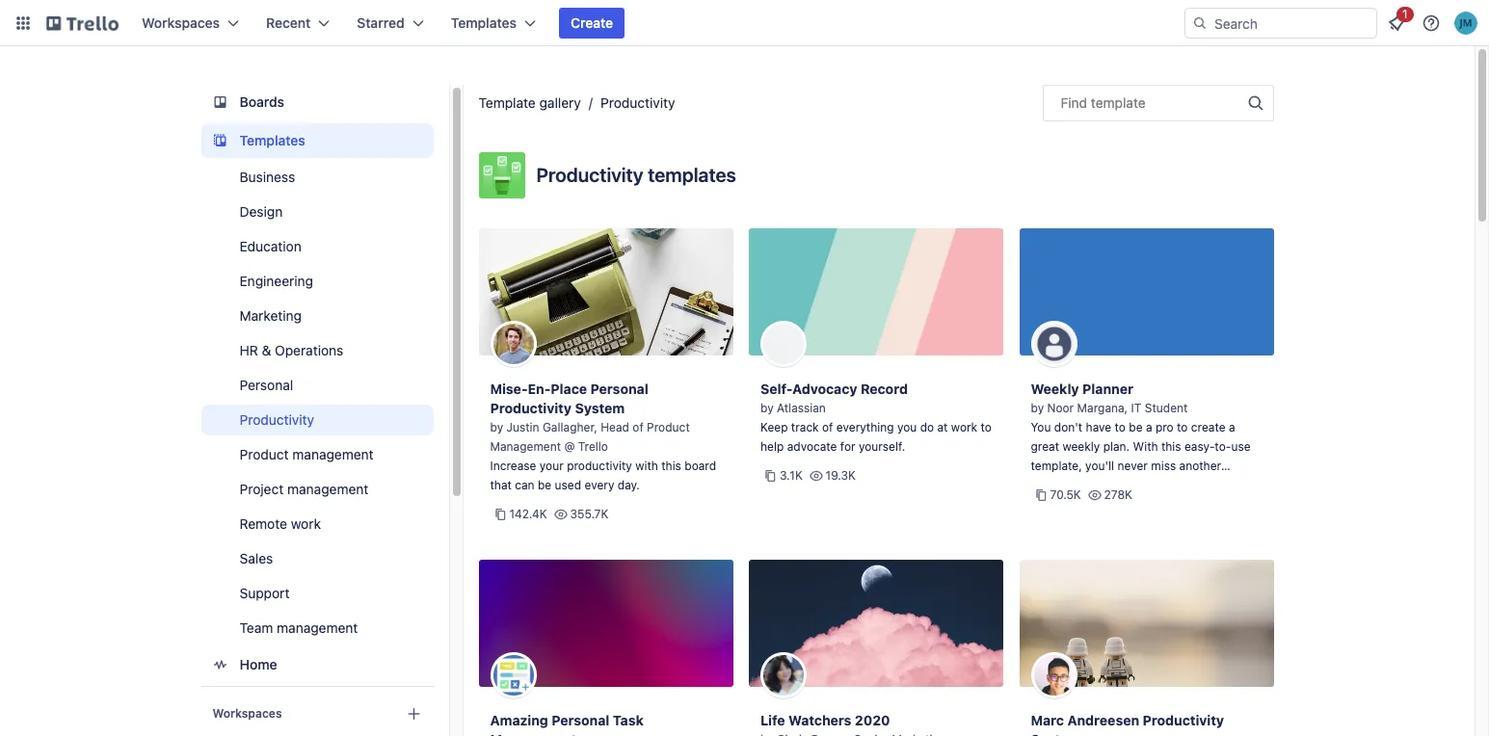 Task type: vqa. For each thing, say whether or not it's contained in the screenshot.
Workspace within dropdown button
no



Task type: locate. For each thing, give the bounding box(es) containing it.
template board image
[[209, 129, 232, 152]]

1 of from the left
[[633, 420, 644, 435]]

a left pro
[[1146, 420, 1153, 435]]

to right pro
[[1177, 420, 1188, 435]]

search image
[[1193, 15, 1208, 31]]

by inside self-advocacy record by atlassian keep track of everything you do at work to help advocate for yourself.
[[761, 401, 774, 416]]

2 to from the left
[[1115, 420, 1126, 435]]

1 horizontal spatial templates
[[451, 14, 517, 31]]

template gallery
[[479, 94, 581, 111]]

design
[[240, 203, 283, 220]]

1 horizontal spatial be
[[1129, 420, 1143, 435]]

gallagher,
[[543, 420, 598, 435]]

0 vertical spatial management
[[292, 446, 374, 463]]

personal inside amazing personal task management
[[552, 713, 610, 729]]

starred button
[[345, 8, 436, 39]]

management up the project management link
[[292, 446, 374, 463]]

of right "head"
[[633, 420, 644, 435]]

this down pro
[[1162, 440, 1182, 454]]

mise-en-place personal productivity system by justin gallagher, head of product management @ trello increase your productivity with this board that can be used every day.
[[490, 381, 716, 493]]

1 horizontal spatial product
[[647, 420, 690, 435]]

project
[[240, 481, 284, 498]]

system up "head"
[[575, 400, 625, 417]]

productivity link
[[601, 94, 675, 111], [201, 405, 433, 436]]

0 vertical spatial this
[[1162, 440, 1182, 454]]

0 horizontal spatial be
[[538, 478, 552, 493]]

1 horizontal spatial by
[[761, 401, 774, 416]]

amazing personal task management
[[490, 713, 644, 737]]

work down project management
[[291, 516, 321, 532]]

margana,
[[1077, 401, 1128, 416]]

1 horizontal spatial this
[[1162, 440, 1182, 454]]

of inside mise-en-place personal productivity system by justin gallagher, head of product management @ trello increase your productivity with this board that can be used every day.
[[633, 420, 644, 435]]

0 horizontal spatial this
[[662, 459, 682, 473]]

workspaces up board icon
[[142, 14, 220, 31]]

engineering link
[[201, 266, 433, 297]]

1 horizontal spatial of
[[822, 420, 833, 435]]

by inside mise-en-place personal productivity system by justin gallagher, head of product management @ trello increase your productivity with this board that can be used every day.
[[490, 420, 503, 435]]

workspaces down home
[[213, 707, 282, 721]]

product management
[[240, 446, 374, 463]]

0 vertical spatial workspaces
[[142, 14, 220, 31]]

marc andreesen productivity system
[[1031, 713, 1225, 737]]

support link
[[201, 578, 433, 609]]

remote
[[240, 516, 287, 532]]

remote work
[[240, 516, 321, 532]]

primary element
[[0, 0, 1490, 46]]

355.7k
[[570, 507, 609, 522]]

of inside self-advocacy record by atlassian keep track of everything you do at work to help advocate for yourself.
[[822, 420, 833, 435]]

1 a from the left
[[1146, 420, 1153, 435]]

amazing fields image
[[490, 653, 537, 699]]

you'll
[[1086, 459, 1115, 473]]

1 vertical spatial productivity link
[[201, 405, 433, 436]]

to right at
[[981, 420, 992, 435]]

productivity down gallery
[[537, 164, 644, 186]]

productivity up the justin
[[490, 400, 572, 417]]

system down marc at the right bottom of the page
[[1031, 732, 1081, 737]]

project management
[[240, 481, 369, 498]]

productivity
[[601, 94, 675, 111], [537, 164, 644, 186], [490, 400, 572, 417], [240, 412, 314, 428], [1143, 713, 1225, 729]]

be right the 'can'
[[538, 478, 552, 493]]

productivity right andreesen
[[1143, 713, 1225, 729]]

1 notification image
[[1385, 12, 1409, 35]]

bryan ye, content designer @ atlassian image
[[1031, 653, 1077, 699]]

a up use
[[1229, 420, 1236, 435]]

management down amazing
[[490, 732, 577, 737]]

by up keep on the right of page
[[761, 401, 774, 416]]

andreesen
[[1068, 713, 1140, 729]]

1 vertical spatial management
[[287, 481, 369, 498]]

1 vertical spatial product
[[240, 446, 289, 463]]

to up plan.
[[1115, 420, 1126, 435]]

use
[[1232, 440, 1251, 454]]

be down it
[[1129, 420, 1143, 435]]

system inside mise-en-place personal productivity system by justin gallagher, head of product management @ trello increase your productivity with this board that can be used every day.
[[575, 400, 625, 417]]

productivity up product management
[[240, 412, 314, 428]]

en-
[[528, 381, 551, 397]]

19.3k
[[826, 469, 856, 483]]

sales link
[[201, 544, 433, 575]]

0 horizontal spatial productivity link
[[201, 405, 433, 436]]

personal up "head"
[[591, 381, 649, 397]]

1 horizontal spatial productivity link
[[601, 94, 675, 111]]

you
[[898, 420, 917, 435]]

this inside mise-en-place personal productivity system by justin gallagher, head of product management @ trello increase your productivity with this board that can be used every day.
[[662, 459, 682, 473]]

to-
[[1215, 440, 1232, 454]]

0 horizontal spatial work
[[291, 516, 321, 532]]

with
[[636, 459, 658, 473]]

noor
[[1048, 401, 1074, 416]]

2 of from the left
[[822, 420, 833, 435]]

by left the justin
[[490, 420, 503, 435]]

0 horizontal spatial system
[[575, 400, 625, 417]]

weekly
[[1031, 381, 1080, 397]]

1 horizontal spatial system
[[1031, 732, 1081, 737]]

1 vertical spatial work
[[291, 516, 321, 532]]

team management
[[240, 620, 358, 636]]

1 vertical spatial this
[[662, 459, 682, 473]]

0 vertical spatial work
[[951, 420, 978, 435]]

management down the justin
[[490, 440, 561, 454]]

templates up template
[[451, 14, 517, 31]]

1 vertical spatial system
[[1031, 732, 1081, 737]]

0 horizontal spatial product
[[240, 446, 289, 463]]

hr & operations
[[240, 342, 344, 359]]

find
[[1061, 94, 1088, 111]]

jeremy miller (jeremymiller198) image
[[1455, 12, 1478, 35]]

management
[[490, 440, 561, 454], [490, 732, 577, 737]]

1 vertical spatial be
[[538, 478, 552, 493]]

weekly planner by noor margana, it student you don't have to be a pro to create a great weekly plan. with this easy-to-use template, you'll never miss another deadline again!
[[1031, 381, 1251, 493]]

3.1k
[[780, 469, 803, 483]]

1 vertical spatial management
[[490, 732, 577, 737]]

personal inside mise-en-place personal productivity system by justin gallagher, head of product management @ trello increase your productivity with this board that can be used every day.
[[591, 381, 649, 397]]

engineering
[[240, 273, 313, 289]]

template,
[[1031, 459, 1083, 473]]

team
[[240, 620, 273, 636]]

0 vertical spatial be
[[1129, 420, 1143, 435]]

2 horizontal spatial by
[[1031, 401, 1044, 416]]

management down product management link
[[287, 481, 369, 498]]

used
[[555, 478, 581, 493]]

great
[[1031, 440, 1060, 454]]

1 horizontal spatial to
[[1115, 420, 1126, 435]]

0 horizontal spatial to
[[981, 420, 992, 435]]

again!
[[1081, 478, 1114, 493]]

1 horizontal spatial a
[[1229, 420, 1236, 435]]

create a workspace image
[[403, 703, 426, 726]]

personal
[[240, 377, 293, 393], [591, 381, 649, 397], [552, 713, 610, 729]]

0 vertical spatial product
[[647, 420, 690, 435]]

template gallery link
[[479, 94, 581, 111]]

0 vertical spatial productivity link
[[601, 94, 675, 111]]

0 vertical spatial system
[[575, 400, 625, 417]]

workspaces
[[142, 14, 220, 31], [213, 707, 282, 721]]

boards
[[240, 94, 285, 110]]

by
[[761, 401, 774, 416], [1031, 401, 1044, 416], [490, 420, 503, 435]]

0 horizontal spatial by
[[490, 420, 503, 435]]

productivity link up productivity templates
[[601, 94, 675, 111]]

life
[[761, 713, 785, 729]]

home image
[[209, 654, 232, 677]]

track
[[791, 420, 819, 435]]

of
[[633, 420, 644, 435], [822, 420, 833, 435]]

be inside mise-en-place personal productivity system by justin gallagher, head of product management @ trello increase your productivity with this board that can be used every day.
[[538, 478, 552, 493]]

0 vertical spatial templates
[[451, 14, 517, 31]]

&
[[262, 342, 271, 359]]

find template
[[1061, 94, 1146, 111]]

0 horizontal spatial of
[[633, 420, 644, 435]]

by up you
[[1031, 401, 1044, 416]]

product
[[647, 420, 690, 435], [240, 446, 289, 463]]

142.4k
[[510, 507, 547, 522]]

workspaces inside popup button
[[142, 14, 220, 31]]

home
[[240, 657, 277, 673]]

easy-
[[1185, 440, 1215, 454]]

workspaces button
[[130, 8, 251, 39]]

watchers
[[789, 713, 852, 729]]

personal left task
[[552, 713, 610, 729]]

don't
[[1055, 420, 1083, 435]]

0 vertical spatial management
[[490, 440, 561, 454]]

2 vertical spatial management
[[277, 620, 358, 636]]

templates button
[[439, 8, 548, 39]]

0 horizontal spatial templates
[[240, 132, 305, 148]]

templates up business
[[240, 132, 305, 148]]

management for product management
[[292, 446, 374, 463]]

yourself.
[[859, 440, 906, 454]]

product up "with"
[[647, 420, 690, 435]]

1 to from the left
[[981, 420, 992, 435]]

of right track
[[822, 420, 833, 435]]

1 vertical spatial workspaces
[[213, 707, 282, 721]]

productivity link up product management link
[[201, 405, 433, 436]]

support
[[240, 585, 290, 602]]

1 horizontal spatial work
[[951, 420, 978, 435]]

trello
[[578, 440, 608, 454]]

templates inside popup button
[[451, 14, 517, 31]]

management
[[292, 446, 374, 463], [287, 481, 369, 498], [277, 620, 358, 636]]

product up project
[[240, 446, 289, 463]]

management down support link
[[277, 620, 358, 636]]

do
[[920, 420, 934, 435]]

2 horizontal spatial to
[[1177, 420, 1188, 435]]

system
[[575, 400, 625, 417], [1031, 732, 1081, 737]]

project management link
[[201, 474, 433, 505]]

1 management from the top
[[490, 440, 561, 454]]

amazing
[[490, 713, 548, 729]]

this right "with"
[[662, 459, 682, 473]]

work right at
[[951, 420, 978, 435]]

2 management from the top
[[490, 732, 577, 737]]

0 horizontal spatial a
[[1146, 420, 1153, 435]]



Task type: describe. For each thing, give the bounding box(es) containing it.
work inside self-advocacy record by atlassian keep track of everything you do at work to help advocate for yourself.
[[951, 420, 978, 435]]

never
[[1118, 459, 1148, 473]]

management for team management
[[277, 620, 358, 636]]

productivity inside the marc andreesen productivity system
[[1143, 713, 1225, 729]]

personal down &
[[240, 377, 293, 393]]

open information menu image
[[1422, 13, 1441, 33]]

plan.
[[1104, 440, 1130, 454]]

back to home image
[[46, 8, 119, 39]]

life watchers 2020
[[761, 713, 890, 729]]

by inside 'weekly planner by noor margana, it student you don't have to be a pro to create a great weekly plan. with this easy-to-use template, you'll never miss another deadline again!'
[[1031, 401, 1044, 416]]

atlassian
[[777, 401, 826, 416]]

productivity templates
[[537, 164, 736, 186]]

for
[[841, 440, 856, 454]]

management inside amazing personal task management
[[490, 732, 577, 737]]

planner
[[1083, 381, 1134, 397]]

miss
[[1151, 459, 1176, 473]]

student
[[1145, 401, 1188, 416]]

every
[[585, 478, 615, 493]]

recent
[[266, 14, 311, 31]]

278k
[[1104, 488, 1133, 502]]

life watchers 2020 link
[[749, 560, 1004, 737]]

you
[[1031, 420, 1051, 435]]

this inside 'weekly planner by noor margana, it student you don't have to be a pro to create a great weekly plan. with this easy-to-use template, you'll never miss another deadline again!'
[[1162, 440, 1182, 454]]

create
[[571, 14, 613, 31]]

another
[[1180, 459, 1222, 473]]

hr
[[240, 342, 258, 359]]

Search field
[[1208, 9, 1377, 38]]

operations
[[275, 342, 344, 359]]

productivity up productivity templates
[[601, 94, 675, 111]]

justin
[[507, 420, 539, 435]]

create
[[1191, 420, 1226, 435]]

your
[[540, 459, 564, 473]]

to inside self-advocacy record by atlassian keep track of everything you do at work to help advocate for yourself.
[[981, 420, 992, 435]]

board
[[685, 459, 716, 473]]

advocacy
[[793, 381, 858, 397]]

3 to from the left
[[1177, 420, 1188, 435]]

2 a from the left
[[1229, 420, 1236, 435]]

it
[[1131, 401, 1142, 416]]

1 vertical spatial templates
[[240, 132, 305, 148]]

advocate
[[787, 440, 837, 454]]

product management link
[[201, 440, 433, 471]]

amazing personal task management link
[[479, 560, 733, 737]]

weekly
[[1063, 440, 1100, 454]]

board image
[[209, 91, 232, 114]]

home link
[[201, 648, 433, 683]]

marc
[[1031, 713, 1064, 729]]

2020
[[855, 713, 890, 729]]

atlassian image
[[761, 321, 807, 367]]

record
[[861, 381, 908, 397]]

that
[[490, 478, 512, 493]]

boards link
[[201, 85, 433, 120]]

template
[[479, 94, 536, 111]]

templates
[[648, 164, 736, 186]]

system inside the marc andreesen productivity system
[[1031, 732, 1081, 737]]

personal link
[[201, 370, 433, 401]]

design link
[[201, 197, 433, 228]]

productivity
[[567, 459, 632, 473]]

cindy duong, senior marketing designer, trello @ atlassian image
[[761, 653, 807, 699]]

day.
[[618, 478, 640, 493]]

help
[[761, 440, 784, 454]]

sales
[[240, 551, 273, 567]]

productivity icon image
[[479, 152, 525, 199]]

productivity inside mise-en-place personal productivity system by justin gallagher, head of product management @ trello increase your productivity with this board that can be used every day.
[[490, 400, 572, 417]]

task
[[613, 713, 644, 729]]

everything
[[837, 420, 894, 435]]

template
[[1091, 94, 1146, 111]]

with
[[1133, 440, 1158, 454]]

be inside 'weekly planner by noor margana, it student you don't have to be a pro to create a great weekly plan. with this easy-to-use template, you'll never miss another deadline again!'
[[1129, 420, 1143, 435]]

management for project management
[[287, 481, 369, 498]]

at
[[938, 420, 948, 435]]

pro
[[1156, 420, 1174, 435]]

management inside mise-en-place personal productivity system by justin gallagher, head of product management @ trello increase your productivity with this board that can be used every day.
[[490, 440, 561, 454]]

deadline
[[1031, 478, 1078, 493]]

head
[[601, 420, 630, 435]]

starred
[[357, 14, 405, 31]]

have
[[1086, 420, 1112, 435]]

create button
[[559, 8, 625, 39]]

product inside mise-en-place personal productivity system by justin gallagher, head of product management @ trello increase your productivity with this board that can be used every day.
[[647, 420, 690, 435]]

self-
[[761, 381, 793, 397]]

business link
[[201, 162, 433, 193]]

templates link
[[201, 123, 433, 158]]

justin gallagher, head of product management @ trello image
[[490, 321, 537, 367]]

self-advocacy record by atlassian keep track of everything you do at work to help advocate for yourself.
[[761, 381, 992, 454]]

education link
[[201, 231, 433, 262]]

team management link
[[201, 613, 433, 644]]

recent button
[[255, 8, 342, 39]]

business
[[240, 169, 295, 185]]

mise-
[[490, 381, 528, 397]]

noor margana, it student image
[[1031, 321, 1077, 367]]

can
[[515, 478, 535, 493]]

Find template field
[[1043, 85, 1274, 121]]

@
[[564, 440, 575, 454]]

education
[[240, 238, 302, 255]]

gallery
[[539, 94, 581, 111]]



